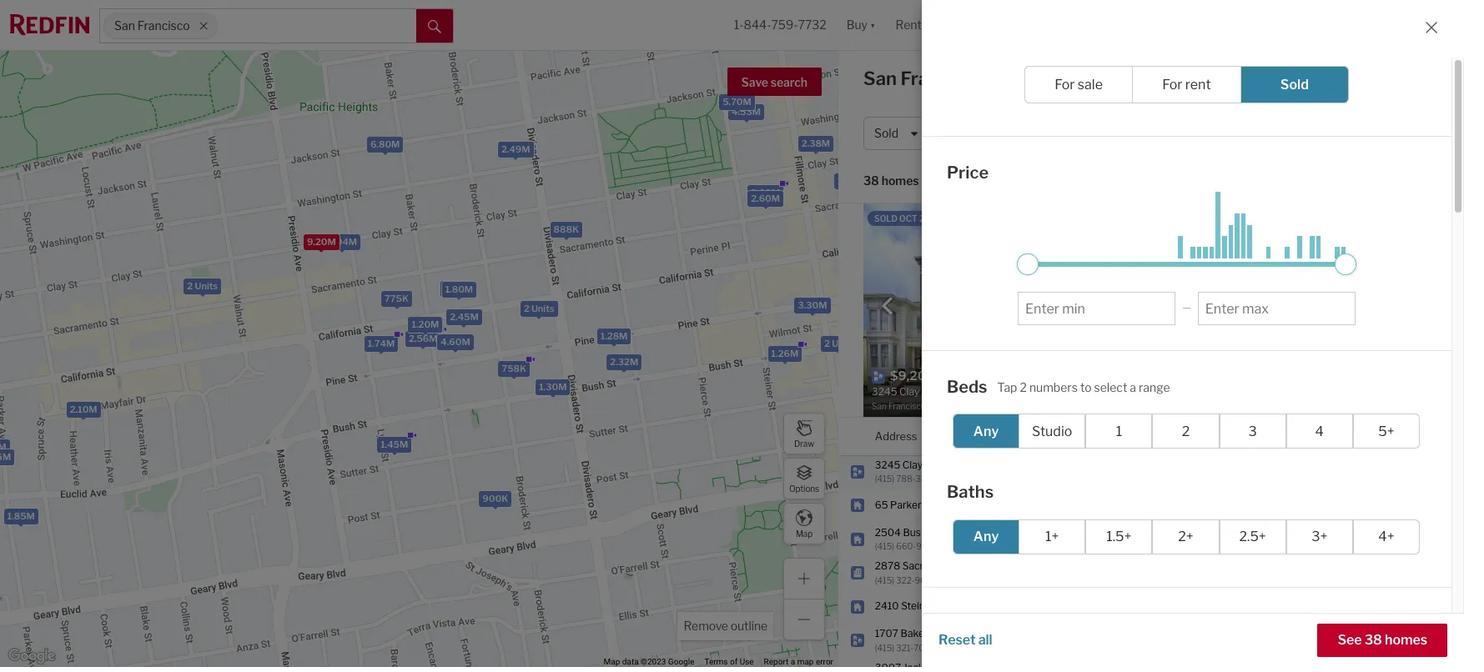 Task type: describe. For each thing, give the bounding box(es) containing it.
3245 clay st link
[[875, 459, 962, 472]]

search
[[771, 75, 808, 89]]

steiner
[[901, 600, 935, 613]]

3 checkbox
[[1220, 414, 1286, 449]]

1 vertical spatial home type
[[947, 614, 1034, 634]]

2 2.60m from the top
[[751, 192, 780, 204]]

$5,700,000
[[1054, 600, 1111, 613]]

st for clay
[[925, 459, 935, 471]]

st for steiner
[[937, 600, 947, 613]]

filters
[[1291, 126, 1324, 140]]

2504
[[875, 526, 901, 539]]

home inside 'button'
[[1025, 126, 1058, 140]]

data
[[622, 658, 639, 667]]

and...
[[1188, 244, 1212, 257]]

1707
[[875, 627, 899, 640]]

$1,425
[[1304, 600, 1336, 613]]

4 inside "4" option
[[1315, 423, 1324, 439]]

in
[[1394, 218, 1402, 230]]

2+ radio
[[1153, 519, 1220, 554]]

1.74m
[[367, 337, 394, 349]]

321-
[[896, 643, 914, 653]]

save search button
[[727, 68, 822, 96]]

san up #4
[[977, 533, 995, 545]]

san francisco for 2504 bush st
[[977, 533, 1042, 545]]

heights.
[[1253, 231, 1292, 244]]

save
[[741, 75, 768, 89]]

maximum price slider
[[1335, 253, 1357, 275]]

$539
[[1249, 271, 1275, 284]]

2 checkbox
[[1153, 414, 1220, 449]]

1.5+ radio
[[1086, 519, 1153, 554]]

options button
[[783, 458, 825, 500]]

4.60m
[[440, 336, 470, 348]]

st for bush
[[929, 526, 939, 539]]

rent
[[1186, 77, 1211, 93]]

2.5+ radio
[[1220, 519, 1286, 554]]

prestigious
[[1165, 231, 1217, 244]]

homes inside see 38 homes button
[[1385, 632, 1428, 648]]

0 horizontal spatial price button
[[937, 117, 1008, 150]]

65 parker ave link
[[875, 499, 962, 513]]

sacramento
[[903, 560, 960, 572]]

san
[[977, 499, 998, 511]]

(415) for 3245
[[875, 474, 895, 484]]

1 vertical spatial beds
[[947, 377, 988, 397]]

2504 bush st link
[[875, 526, 962, 540]]

1 favorite this home image from the top
[[1426, 595, 1446, 615]]

$1,188
[[1304, 634, 1335, 647]]

0 vertical spatial francisco
[[138, 19, 190, 33]]

bush
[[903, 526, 927, 539]]

0 horizontal spatial a
[[791, 658, 795, 667]]

5.70m
[[722, 96, 751, 107]]

3100
[[916, 474, 936, 484]]

address button
[[875, 418, 917, 455]]

exceptionally maintained 15 unit apt bldg located in the prestigious pacific heights. unit mix 14 one-bedroom/1 bath and...
[[1165, 218, 1420, 257]]

save search
[[741, 75, 808, 89]]

options
[[789, 484, 819, 494]]

beds button
[[1151, 418, 1177, 455]]

2410 steiner st link
[[875, 600, 962, 614]]

francisco for 1707 baker st
[[997, 634, 1042, 647]]

draw button
[[783, 413, 825, 455]]

oct
[[900, 214, 918, 224]]

7000
[[914, 643, 936, 653]]

sold button
[[864, 117, 930, 150]]

apt
[[1317, 218, 1332, 230]]

on inside button
[[1356, 429, 1371, 443]]

clay
[[903, 459, 923, 471]]

studio
[[1032, 423, 1072, 439]]

tap 2 numbers to select a range
[[998, 380, 1170, 394]]

range
[[1139, 380, 1170, 394]]

$/sq.ft. button
[[1304, 418, 1343, 455]]

sort : recommended
[[940, 174, 1054, 188]]

redfin inside button
[[1373, 429, 1407, 443]]

0 vertical spatial san francisco
[[114, 19, 190, 33]]

Studio checkbox
[[1019, 414, 1086, 449]]

map region
[[0, 0, 900, 668]]

2.45m
[[449, 311, 478, 323]]

bath
[[1165, 244, 1186, 257]]

hoa
[[1165, 316, 1187, 329]]

remove san francisco image
[[198, 21, 208, 31]]

google image
[[4, 646, 59, 668]]

0 vertical spatial on
[[1165, 294, 1178, 306]]

sold inside 'button'
[[874, 126, 899, 140]]

9.20m
[[307, 236, 336, 248]]

select
[[1094, 380, 1128, 394]]

mix
[[1315, 231, 1332, 244]]

homes
[[1023, 68, 1085, 89]]

65
[[875, 499, 888, 511]]

1-844-759-7732
[[734, 18, 827, 32]]

baths button
[[1194, 418, 1224, 455]]

$2,320,000
[[1054, 533, 1110, 545]]

6.80m
[[370, 138, 400, 150]]

sold
[[874, 214, 898, 224]]

san right reset on the right of page
[[977, 634, 995, 647]]

©2023
[[641, 658, 666, 667]]

2.5+
[[1239, 529, 1266, 545]]

/
[[1165, 126, 1169, 140]]

see
[[1338, 632, 1362, 648]]

all
[[979, 632, 993, 648]]

2410
[[875, 600, 899, 613]]

3245 clay st (415) 788-3100
[[875, 459, 936, 484]]

tap
[[998, 380, 1018, 394]]

4.53m
[[731, 105, 761, 117]]

outline
[[731, 619, 768, 633]]

— up see
[[1356, 600, 1365, 613]]

Enter min text field
[[1025, 301, 1168, 317]]

all
[[1273, 126, 1288, 140]]

home type inside 'button'
[[1025, 126, 1085, 140]]

4.5
[[1194, 600, 1209, 613]]

location button
[[977, 418, 1022, 455]]

38 homes
[[864, 174, 919, 188]]

5+
[[1379, 423, 1395, 439]]

2878
[[875, 560, 900, 572]]

3+ radio
[[1286, 519, 1353, 554]]

remove outline
[[684, 619, 768, 633]]

— up hoa
[[1183, 301, 1191, 314]]

1 vertical spatial price
[[947, 163, 989, 183]]

type inside 'button'
[[1061, 126, 1085, 140]]

located
[[1357, 218, 1392, 230]]

1.28m
[[600, 330, 627, 342]]

1+ radio
[[1019, 519, 1086, 554]]

san francisco
[[977, 499, 1060, 511]]

error
[[816, 658, 834, 667]]

1 vertical spatial type
[[998, 614, 1034, 634]]

2.56m
[[408, 333, 437, 344]]



Task type: vqa. For each thing, say whether or not it's contained in the screenshot.
Map associated with Map
yes



Task type: locate. For each thing, give the bounding box(es) containing it.
None checkbox
[[1072, 651, 1184, 668], [1309, 651, 1420, 668], [1072, 651, 1184, 668], [1309, 651, 1420, 668]]

map left data
[[604, 658, 620, 667]]

1 vertical spatial 38
[[1365, 632, 1382, 648]]

any down tap
[[974, 423, 999, 439]]

38 inside button
[[1365, 632, 1382, 648]]

more link
[[1212, 244, 1236, 257]]

$1,421
[[1304, 533, 1334, 545]]

pacific
[[1219, 231, 1251, 244]]

1 horizontal spatial 38
[[1365, 632, 1382, 648]]

0 horizontal spatial on redfin
[[1165, 294, 1211, 306]]

3
[[1249, 423, 1257, 439], [1151, 533, 1158, 545]]

1 vertical spatial 3
[[1151, 533, 1158, 545]]

1 horizontal spatial redfin
[[1373, 429, 1407, 443]]

0 horizontal spatial 4
[[1151, 600, 1158, 613]]

4
[[1315, 423, 1324, 439], [1151, 600, 1158, 613]]

on redfin right $/sq.ft.
[[1356, 429, 1407, 443]]

0 vertical spatial favorite this home image
[[1426, 595, 1446, 615]]

0 vertical spatial beds
[[1135, 126, 1163, 140]]

sq.ft. button
[[1236, 418, 1265, 455]]

(415) down 2504
[[875, 542, 895, 552]]

3 left 2+
[[1151, 533, 1158, 545]]

4+ radio
[[1353, 519, 1420, 554]]

remove outline button
[[678, 612, 773, 641]]

2 vertical spatial san francisco
[[977, 634, 1042, 647]]

a left the range
[[1130, 380, 1136, 394]]

(415) down 1707 at bottom
[[875, 643, 895, 653]]

(415) for 1707
[[875, 643, 895, 653]]

0 vertical spatial favorite this home image
[[1163, 388, 1183, 408]]

1 vertical spatial on redfin
[[1356, 429, 1407, 443]]

2 vertical spatial beds
[[1151, 429, 1177, 443]]

758k
[[501, 362, 526, 374]]

1 vertical spatial 4
[[1151, 600, 1158, 613]]

2.49m
[[501, 143, 530, 154]]

st inside 1707 baker st (415) 321-7000
[[930, 627, 940, 640]]

on left '5+'
[[1356, 429, 1371, 443]]

1 vertical spatial map
[[604, 658, 620, 667]]

san francisco, ca homes for sale
[[864, 68, 1156, 89]]

0 vertical spatial 1
[[1332, 126, 1338, 140]]

(415) inside 1707 baker st (415) 321-7000
[[875, 643, 895, 653]]

1 vertical spatial favorite this home image
[[1426, 663, 1446, 668]]

15
[[1283, 218, 1295, 230]]

1 horizontal spatial sold
[[1281, 77, 1309, 93]]

any for studio
[[974, 423, 999, 439]]

type right all
[[998, 614, 1034, 634]]

for left sale
[[1055, 77, 1075, 93]]

favorite this home image up see 38 homes
[[1426, 595, 1446, 615]]

0 horizontal spatial sold
[[874, 126, 899, 140]]

0 horizontal spatial favorite this home image
[[1163, 388, 1183, 408]]

home type down #4
[[947, 614, 1034, 634]]

on redfin down $/sq. ft.
[[1165, 294, 1211, 306]]

0 vertical spatial home
[[1025, 126, 1058, 140]]

san francisco right reset on the right of page
[[977, 634, 1042, 647]]

38 right see
[[1365, 632, 1382, 648]]

1 horizontal spatial type
[[1061, 126, 1085, 140]]

0 vertical spatial a
[[1130, 380, 1136, 394]]

on redfin
[[1165, 294, 1211, 306], [1356, 429, 1407, 443]]

2.10m
[[69, 403, 97, 415]]

0 horizontal spatial 3
[[1151, 533, 1158, 545]]

$/sq. ft.
[[1165, 271, 1203, 284]]

previous button image
[[879, 297, 896, 314]]

any for 1+
[[974, 529, 999, 545]]

2 for from the left
[[1163, 77, 1183, 93]]

units
[[845, 175, 868, 187], [194, 280, 217, 291], [531, 302, 554, 314], [832, 338, 855, 349]]

9955
[[916, 542, 938, 552]]

st right steiner at right bottom
[[937, 600, 947, 613]]

any up #4
[[974, 529, 999, 545]]

beds left / on the right
[[1135, 126, 1163, 140]]

remove
[[684, 619, 728, 633]]

900k
[[482, 493, 508, 505]]

map for map data ©2023 google
[[604, 658, 620, 667]]

all filters • 1
[[1273, 126, 1338, 140]]

on up hoa
[[1165, 294, 1178, 306]]

2+
[[1178, 529, 1194, 545]]

— right $1,188
[[1356, 634, 1365, 647]]

type down for sale
[[1061, 126, 1085, 140]]

0 horizontal spatial 1
[[1116, 423, 1122, 439]]

1 vertical spatial on
[[1356, 429, 1371, 443]]

1 vertical spatial sold
[[874, 126, 899, 140]]

report a map error link
[[764, 658, 834, 667]]

9096
[[915, 575, 937, 585]]

none
[[1250, 316, 1275, 329]]

st inside "3245 clay st (415) 788-3100"
[[925, 459, 935, 471]]

on redfin button
[[1356, 418, 1407, 455]]

price button up :
[[937, 117, 1008, 150]]

(415) for 2504
[[875, 542, 895, 552]]

None checkbox
[[954, 651, 1065, 668], [1190, 651, 1302, 668], [954, 651, 1065, 668], [1190, 651, 1302, 668]]

any inside option
[[974, 529, 999, 545]]

1 horizontal spatial home
[[1025, 126, 1058, 140]]

map data ©2023 google
[[604, 658, 695, 667]]

francisco for 2504 bush st
[[997, 533, 1042, 545]]

65 parker ave
[[875, 499, 942, 511]]

sale
[[1078, 77, 1103, 93]]

0 vertical spatial home type
[[1025, 126, 1085, 140]]

for inside checkbox
[[1163, 77, 1183, 93]]

francisco right all
[[997, 634, 1042, 647]]

san francisco for 1707 baker st
[[977, 634, 1042, 647]]

1 horizontal spatial price button
[[1054, 418, 1080, 455]]

Any radio
[[953, 519, 1020, 554]]

st inside 2878 sacramento st #4 (415) 322-9096
[[962, 560, 972, 572]]

map for map
[[796, 529, 813, 539]]

0 vertical spatial 3
[[1249, 423, 1257, 439]]

2410 steiner st
[[875, 600, 947, 613]]

home type down for sale
[[1025, 126, 1085, 140]]

(415) inside "3245 clay st (415) 788-3100"
[[875, 474, 895, 484]]

ft.
[[1191, 271, 1203, 284]]

Sold checkbox
[[1240, 66, 1349, 103]]

status
[[1316, 316, 1346, 329]]

any inside option
[[974, 423, 999, 439]]

(415) down 3245
[[875, 474, 895, 484]]

3 inside checkbox
[[1249, 423, 1257, 439]]

for inside option
[[1055, 77, 1075, 93]]

1 vertical spatial price button
[[1054, 418, 1080, 455]]

market insights link
[[1256, 54, 1355, 91]]

francisco
[[1001, 499, 1060, 511]]

1 vertical spatial favorite this home image
[[1426, 629, 1446, 649]]

2 vertical spatial price
[[1054, 429, 1080, 443]]

0 vertical spatial sold
[[1281, 77, 1309, 93]]

1 checkbox
[[1086, 414, 1153, 449]]

759-
[[771, 18, 798, 32]]

year built
[[1316, 271, 1360, 284]]

(415) down 2878
[[875, 575, 895, 585]]

0 vertical spatial type
[[1061, 126, 1085, 140]]

photo of 3245 clay st, san francisco, ca 94115 image
[[864, 204, 1151, 417]]

1 horizontal spatial a
[[1130, 380, 1136, 394]]

1 horizontal spatial 3
[[1249, 423, 1257, 439]]

Enter max text field
[[1206, 301, 1348, 317]]

4 checkbox
[[1286, 414, 1353, 449]]

homes up oct
[[882, 174, 919, 188]]

5+ checkbox
[[1353, 414, 1420, 449]]

1 (415) from the top
[[875, 474, 895, 484]]

4 left '4.5'
[[1151, 600, 1158, 613]]

use
[[740, 658, 754, 667]]

1 vertical spatial 1
[[1116, 423, 1122, 439]]

st up 9955
[[929, 526, 939, 539]]

sold inside checkbox
[[1281, 77, 1309, 93]]

2 favorite this home image from the top
[[1426, 663, 1446, 668]]

0 horizontal spatial on
[[1165, 294, 1178, 306]]

the
[[1404, 218, 1420, 230]]

3245
[[875, 459, 901, 471]]

•
[[1326, 126, 1330, 140]]

3 right baths button
[[1249, 423, 1257, 439]]

1 vertical spatial san francisco
[[977, 533, 1042, 545]]

price button down numbers
[[1054, 418, 1080, 455]]

1 horizontal spatial on
[[1356, 429, 1371, 443]]

beds for beds / baths
[[1135, 126, 1163, 140]]

Any checkbox
[[953, 414, 1020, 449]]

1 vertical spatial a
[[791, 658, 795, 667]]

favorite this home image
[[1163, 388, 1183, 408], [1426, 629, 1446, 649]]

maintained
[[1229, 218, 1281, 230]]

one-
[[1348, 231, 1369, 244]]

$/sq.ft.
[[1304, 429, 1343, 443]]

market insights
[[1256, 73, 1355, 88]]

1 inside button
[[1332, 126, 1338, 140]]

None search field
[[217, 9, 416, 43]]

sort
[[940, 174, 964, 188]]

for left "rent"
[[1163, 77, 1183, 93]]

home type button
[[1015, 117, 1117, 150]]

0 vertical spatial 4
[[1315, 423, 1324, 439]]

1 down select
[[1116, 423, 1122, 439]]

san up sold 'button'
[[864, 68, 897, 89]]

for for for sale
[[1055, 77, 1075, 93]]

2023
[[934, 214, 956, 224]]

built
[[1339, 271, 1360, 284]]

to
[[1080, 380, 1092, 394]]

1 vertical spatial francisco
[[997, 533, 1042, 545]]

st up 7000
[[930, 627, 940, 640]]

baths inside button
[[1172, 126, 1203, 140]]

3+
[[1312, 529, 1328, 545]]

0 vertical spatial on redfin
[[1165, 294, 1211, 306]]

$/sq.
[[1165, 271, 1189, 284]]

0 horizontal spatial type
[[998, 614, 1034, 634]]

all filters • 1 button
[[1242, 117, 1349, 150]]

baths right ave
[[947, 482, 994, 502]]

3.30m
[[798, 299, 827, 311]]

beds for beds button
[[1151, 429, 1177, 443]]

:
[[964, 174, 967, 188]]

map
[[796, 529, 813, 539], [604, 658, 620, 667]]

1 inside option
[[1116, 423, 1122, 439]]

1 vertical spatial baths
[[1194, 429, 1224, 443]]

homes
[[882, 174, 919, 188], [1385, 632, 1428, 648]]

option group containing for sale
[[1025, 66, 1349, 103]]

numbers
[[1030, 380, 1078, 394]]

0 vertical spatial 38
[[864, 174, 879, 188]]

0 vertical spatial any
[[974, 423, 999, 439]]

terms
[[705, 658, 728, 667]]

st up 3100
[[925, 459, 935, 471]]

any
[[974, 423, 999, 439], [974, 529, 999, 545]]

2504 bush st (415) 660-9955
[[875, 526, 939, 552]]

1 horizontal spatial 1
[[1332, 126, 1338, 140]]

san francisco left the remove san francisco image
[[114, 19, 190, 33]]

0 horizontal spatial redfin
[[1180, 294, 1211, 306]]

1 horizontal spatial on redfin
[[1356, 429, 1407, 443]]

3 (415) from the top
[[875, 575, 895, 585]]

1707 baker st link
[[875, 627, 962, 641]]

see 38 homes button
[[1318, 624, 1448, 658]]

st for baker
[[930, 627, 940, 640]]

0 vertical spatial price button
[[937, 117, 1008, 150]]

sold oct 20, 2023
[[874, 214, 956, 224]]

2 vertical spatial baths
[[947, 482, 994, 502]]

2.5
[[1194, 533, 1209, 545]]

st left #4
[[962, 560, 972, 572]]

0 vertical spatial redfin
[[1180, 294, 1211, 306]]

location
[[977, 429, 1022, 443]]

a left map
[[791, 658, 795, 667]]

2 (415) from the top
[[875, 542, 895, 552]]

4 (415) from the top
[[875, 643, 895, 653]]

exceptionally
[[1165, 218, 1227, 230]]

st for sacramento
[[962, 560, 972, 572]]

38 up sold
[[864, 174, 879, 188]]

1 any from the top
[[974, 423, 999, 439]]

map inside button
[[796, 529, 813, 539]]

0 vertical spatial homes
[[882, 174, 919, 188]]

— up none on the right top
[[1266, 294, 1275, 306]]

beds inside button
[[1135, 126, 1163, 140]]

for rent
[[1163, 77, 1211, 93]]

homes right see
[[1385, 632, 1428, 648]]

1 horizontal spatial 4
[[1315, 423, 1324, 439]]

insights
[[1304, 73, 1355, 88]]

For rent checkbox
[[1133, 66, 1241, 103]]

francisco left the remove san francisco image
[[138, 19, 190, 33]]

1.5+
[[1107, 529, 1132, 545]]

888k
[[553, 223, 579, 235]]

1+
[[1046, 529, 1059, 545]]

1 horizontal spatial favorite this home image
[[1426, 629, 1446, 649]]

2 inside checkbox
[[1182, 423, 1190, 439]]

favorite this home image
[[1426, 595, 1446, 615], [1426, 663, 1446, 668]]

(415)
[[875, 474, 895, 484], [875, 542, 895, 552], [875, 575, 895, 585], [875, 643, 895, 653]]

2 any from the top
[[974, 529, 999, 545]]

francisco left 1+ on the right bottom of page
[[997, 533, 1042, 545]]

2878 sacramento st #4 (415) 322-9096
[[875, 560, 987, 585]]

parker
[[890, 499, 922, 511]]

0 vertical spatial map
[[796, 529, 813, 539]]

redfin right $/sq.ft.
[[1373, 429, 1407, 443]]

0 horizontal spatial homes
[[882, 174, 919, 188]]

1 vertical spatial any
[[974, 529, 999, 545]]

—
[[1266, 294, 1275, 306], [1183, 301, 1191, 314], [1356, 600, 1365, 613], [1356, 634, 1365, 647]]

0 horizontal spatial home
[[947, 614, 994, 634]]

option group
[[1025, 66, 1349, 103], [953, 414, 1420, 449], [953, 519, 1420, 554], [954, 651, 1420, 668]]

submit search image
[[428, 20, 441, 33]]

2
[[837, 175, 843, 187], [187, 280, 193, 291], [523, 302, 529, 314], [824, 338, 830, 349], [1020, 380, 1027, 394], [1182, 423, 1190, 439]]

beds left tap
[[947, 377, 988, 397]]

0 horizontal spatial map
[[604, 658, 620, 667]]

0 vertical spatial price
[[948, 126, 976, 140]]

favorite this home image down see 38 homes button
[[1426, 663, 1446, 668]]

san left the remove san francisco image
[[114, 19, 135, 33]]

1 vertical spatial homes
[[1385, 632, 1428, 648]]

san francisco down "san francisco"
[[977, 533, 1042, 545]]

(415) inside the 2504 bush st (415) 660-9955
[[875, 542, 895, 552]]

map down options
[[796, 529, 813, 539]]

4 left on redfin button
[[1315, 423, 1324, 439]]

baths right / on the right
[[1172, 126, 1203, 140]]

minimum price slider
[[1017, 253, 1039, 275]]

1 vertical spatial home
[[947, 614, 994, 634]]

1 horizontal spatial homes
[[1385, 632, 1428, 648]]

baker
[[901, 627, 928, 640]]

1 2.60m from the top
[[751, 186, 780, 198]]

see 38 homes
[[1338, 632, 1428, 648]]

0 horizontal spatial for
[[1055, 77, 1075, 93]]

beds left baths button
[[1151, 429, 1177, 443]]

1 horizontal spatial map
[[796, 529, 813, 539]]

1 right • at top
[[1332, 126, 1338, 140]]

1 vertical spatial redfin
[[1373, 429, 1407, 443]]

0 vertical spatial baths
[[1172, 126, 1203, 140]]

For sale checkbox
[[1025, 66, 1133, 103]]

1 horizontal spatial for
[[1163, 77, 1183, 93]]

st inside the 2504 bush st (415) 660-9955
[[929, 526, 939, 539]]

1 for from the left
[[1055, 77, 1075, 93]]

redfin down ft.
[[1180, 294, 1211, 306]]

(415) inside 2878 sacramento st #4 (415) 322-9096
[[875, 575, 895, 585]]

775k
[[384, 292, 408, 304]]

0 horizontal spatial 38
[[864, 174, 879, 188]]

2 vertical spatial francisco
[[997, 634, 1042, 647]]

1.45m
[[380, 438, 408, 450]]

for for for rent
[[1163, 77, 1183, 93]]

baths left sq.ft.
[[1194, 429, 1224, 443]]



